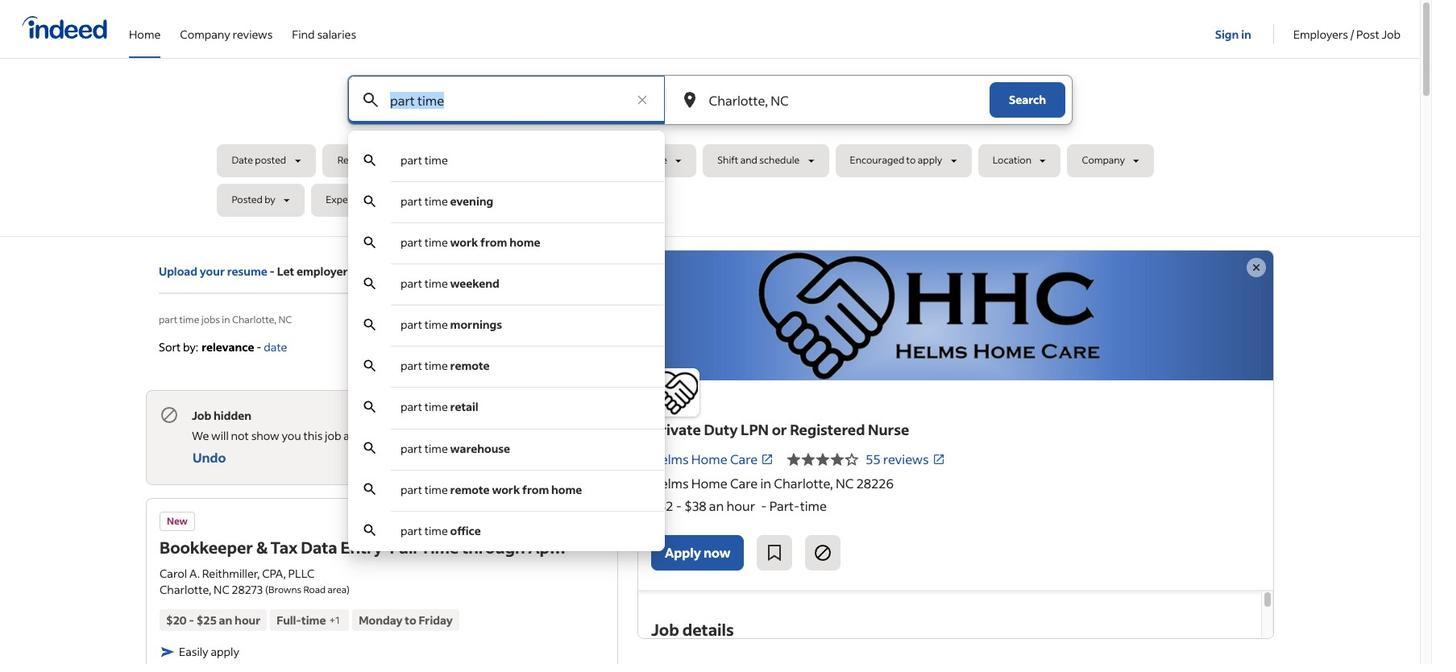 Task type: locate. For each thing, give the bounding box(es) containing it.
helms home care logo image
[[638, 251, 1273, 380], [651, 368, 700, 416]]

employers / post job link
[[1293, 0, 1401, 55]]

experience level button
[[311, 184, 427, 217]]

part left retail on the left bottom of the page
[[401, 399, 422, 415]]

company for company reviews
[[180, 26, 230, 42]]

hour
[[727, 497, 755, 514], [235, 613, 261, 628]]

hour down helms home care in charlotte, nc 28226
[[727, 497, 755, 514]]

part up "part time retail" 'element'
[[401, 358, 422, 373]]

2 vertical spatial in
[[760, 475, 771, 491]]

easily apply
[[179, 644, 239, 660]]

part right the level
[[401, 193, 422, 209]]

time left the +
[[302, 613, 326, 628]]

part for part time evening
[[401, 193, 422, 209]]

job inside the job hidden we will not show you this job again. undo
[[192, 408, 211, 423]]

work down warehouse at left bottom
[[492, 482, 520, 497]]

nc for part time jobs in charlotte, nc
[[278, 314, 292, 326]]

reviews for 55 reviews
[[883, 450, 929, 467]]

apply right easily
[[211, 644, 239, 660]]

55 reviews
[[866, 450, 929, 467]]

job for job details
[[651, 619, 679, 640]]

- left part-
[[761, 497, 767, 514]]

1 vertical spatial work
[[492, 482, 520, 497]]

time up part time evening element
[[425, 152, 448, 168]]

part up part time remote element
[[401, 317, 422, 332]]

upload your resume - let employers find you
[[159, 264, 400, 279]]

1 horizontal spatial to
[[906, 154, 916, 166]]

employers / post job
[[1293, 26, 1401, 42]]

work down evening
[[450, 235, 478, 250]]

0 vertical spatial home
[[129, 26, 161, 42]]

0 vertical spatial from
[[480, 235, 507, 250]]

employers
[[1293, 26, 1348, 42]]

0 vertical spatial reviews
[[233, 26, 273, 42]]

0 horizontal spatial hour
[[235, 613, 261, 628]]

reviews left find
[[233, 26, 273, 42]]

hour down the 28273
[[235, 613, 261, 628]]

apply
[[665, 544, 701, 561]]

time right the full
[[420, 537, 459, 558]]

1 vertical spatial hour
[[235, 613, 261, 628]]

part up part time office
[[401, 482, 422, 497]]

0 vertical spatial company
[[180, 26, 230, 42]]

find salaries
[[292, 26, 356, 42]]

part for part time work from home
[[401, 235, 422, 250]]

1 vertical spatial to
[[405, 613, 416, 628]]

date
[[264, 339, 287, 354]]

charlotte, inside carol a. reithmiller, cpa, pllc charlotte, nc 28273 ( browns road area )
[[160, 582, 211, 598]]

1 remote from the top
[[450, 358, 490, 373]]

1 vertical spatial charlotte,
[[774, 475, 833, 491]]

- left date link
[[256, 339, 262, 354]]

1 vertical spatial care
[[730, 475, 758, 491]]

search suggestions list box
[[348, 140, 665, 551]]

care up $32 - $38 an hour - part-time
[[730, 475, 758, 491]]

0 vertical spatial helms
[[651, 450, 689, 467]]

care down lpn
[[730, 450, 758, 467]]

1 care from the top
[[730, 450, 758, 467]]

2 vertical spatial nc
[[214, 582, 230, 598]]

you left "this"
[[282, 428, 301, 444]]

not
[[231, 428, 249, 444]]

1 vertical spatial remote
[[450, 482, 490, 497]]

1 horizontal spatial an
[[709, 497, 724, 514]]

help icon image
[[586, 338, 605, 357]]

in right sign
[[1241, 26, 1252, 42]]

$32 - $38 an hour - part-time
[[651, 497, 827, 514]]

0 horizontal spatial in
[[222, 314, 230, 326]]

time up "part time retail" 'element'
[[425, 358, 448, 373]]

part right entry-
[[401, 523, 422, 538]]

helms down the 'private'
[[651, 450, 689, 467]]

pllc
[[288, 566, 315, 581]]

apply right encouraged
[[918, 154, 942, 166]]

apply now button
[[651, 535, 744, 570]]

part time weekend element
[[401, 276, 500, 291]]

0 vertical spatial hour
[[727, 497, 755, 514]]

1 horizontal spatial reviews
[[883, 450, 929, 467]]

reviews right 55
[[883, 450, 929, 467]]

reithmiller,
[[202, 566, 260, 581]]

an right $25
[[219, 613, 232, 628]]

28226
[[857, 475, 894, 491]]

0 horizontal spatial from
[[480, 235, 507, 250]]

0 horizontal spatial nc
[[214, 582, 230, 598]]

time for warehouse
[[425, 441, 448, 456]]

save this job image
[[765, 543, 785, 562]]

find
[[292, 26, 315, 42]]

0 vertical spatial nc
[[278, 314, 292, 326]]

time for office
[[425, 523, 448, 538]]

in up relevance
[[222, 314, 230, 326]]

1 horizontal spatial from
[[522, 482, 549, 497]]

28273
[[232, 582, 263, 598]]

2 remote from the top
[[450, 482, 490, 497]]

1 vertical spatial you
[[282, 428, 301, 444]]

to for monday
[[405, 613, 416, 628]]

2 vertical spatial home
[[691, 475, 728, 491]]

0 vertical spatial home
[[510, 235, 540, 250]]

time up part time office element
[[425, 482, 448, 497]]

2 horizontal spatial charlotte,
[[774, 475, 833, 491]]

job inside dropdown button
[[629, 154, 645, 166]]

reviews for company reviews
[[233, 26, 273, 42]]

0 horizontal spatial an
[[219, 613, 232, 628]]

hidden
[[214, 408, 251, 423]]

(
[[265, 584, 268, 596]]

bookkeeper & tax data entry-full time through april 30, 2024 then part time button
[[160, 537, 566, 577]]

1 horizontal spatial company
[[1082, 154, 1125, 166]]

1 vertical spatial reviews
[[883, 450, 929, 467]]

part for part time weekend
[[401, 276, 422, 291]]

0 vertical spatial to
[[906, 154, 916, 166]]

part for part time warehouse
[[401, 441, 422, 456]]

1 vertical spatial company
[[1082, 154, 1125, 166]]

evening
[[450, 193, 493, 209]]

1 horizontal spatial hour
[[727, 497, 755, 514]]

hour for $38
[[727, 497, 755, 514]]

to left friday
[[405, 613, 416, 628]]

to right encouraged
[[906, 154, 916, 166]]

home for helms home care
[[691, 450, 728, 467]]

time for weekend
[[425, 276, 448, 291]]

time up road
[[303, 556, 341, 577]]

time inside part time link
[[425, 152, 448, 168]]

helms
[[651, 450, 689, 467], [651, 475, 689, 491]]

time left retail on the left bottom of the page
[[425, 399, 448, 415]]

0 horizontal spatial company
[[180, 26, 230, 42]]

$20 - $25 an hour
[[166, 613, 261, 628]]

we
[[192, 428, 209, 444]]

work
[[450, 235, 478, 250], [492, 482, 520, 497]]

part
[[401, 152, 422, 168], [401, 193, 422, 209], [401, 235, 422, 250], [401, 276, 422, 291], [159, 314, 177, 326], [401, 317, 422, 332], [401, 358, 422, 373], [401, 399, 422, 415], [401, 441, 422, 456], [401, 482, 422, 497], [401, 523, 422, 538]]

care
[[730, 450, 758, 467], [730, 475, 758, 491]]

part
[[268, 556, 300, 577]]

2 horizontal spatial nc
[[836, 475, 854, 491]]

level
[[378, 194, 398, 206]]

time for evening
[[425, 193, 448, 209]]

bookkeeper & tax data entry-full time through april 30, 2024 then part time group
[[575, 506, 610, 542]]

from
[[480, 235, 507, 250], [522, 482, 549, 497]]

time down part time retail
[[425, 441, 448, 456]]

part up part time evening
[[401, 152, 422, 168]]

part for part time
[[401, 152, 422, 168]]

posted
[[255, 154, 286, 166]]

part time work from home element
[[401, 235, 540, 250]]

job details
[[651, 619, 734, 640]]

2 care from the top
[[730, 475, 758, 491]]

job
[[325, 428, 341, 444]]

charlotte, for care
[[774, 475, 833, 491]]

shift and schedule button
[[703, 144, 829, 177]]

job type button
[[614, 144, 697, 177]]

none search field containing search
[[217, 75, 1203, 551]]

&
[[256, 537, 267, 558]]

1 horizontal spatial home
[[551, 482, 582, 497]]

in
[[1241, 26, 1252, 42], [222, 314, 230, 326], [760, 475, 771, 491]]

/
[[1351, 26, 1354, 42]]

care for helms home care
[[730, 450, 758, 467]]

area
[[328, 584, 347, 596]]

mornings
[[450, 317, 502, 332]]

clear what input image
[[634, 92, 650, 108]]

job up we
[[192, 408, 211, 423]]

1 horizontal spatial apply
[[918, 154, 942, 166]]

1 helms from the top
[[651, 450, 689, 467]]

in up part-
[[760, 475, 771, 491]]

0 vertical spatial in
[[1241, 26, 1252, 42]]

time
[[420, 537, 459, 558], [303, 556, 341, 577]]

shift
[[718, 154, 739, 166]]

1 vertical spatial in
[[222, 314, 230, 326]]

reviews
[[233, 26, 273, 42], [883, 450, 929, 467]]

to
[[906, 154, 916, 166], [405, 613, 416, 628]]

you right find
[[379, 264, 400, 279]]

0 vertical spatial an
[[709, 497, 724, 514]]

posted by
[[232, 194, 276, 206]]

nc left 28226
[[836, 475, 854, 491]]

None search field
[[217, 75, 1203, 551]]

0 horizontal spatial jobs
[[201, 314, 220, 326]]

jobs up sort by: relevance - date
[[201, 314, 220, 326]]

sort
[[159, 339, 181, 354]]

0 horizontal spatial home
[[510, 235, 540, 250]]

resume
[[227, 264, 267, 279]]

0 vertical spatial jobs
[[201, 314, 220, 326]]

$25
[[196, 613, 217, 628]]

part time remote
[[401, 358, 490, 373]]

monday
[[359, 613, 403, 628]]

from up april
[[522, 482, 549, 497]]

time left mornings
[[425, 317, 448, 332]]

0 vertical spatial apply
[[918, 154, 942, 166]]

1 horizontal spatial charlotte,
[[232, 314, 277, 326]]

time left office
[[425, 523, 448, 538]]

part for part time jobs in charlotte, nc
[[159, 314, 177, 326]]

part down part time evening
[[401, 235, 422, 250]]

1 horizontal spatial jobs
[[564, 341, 583, 354]]

private duty lpn or registered nurse
[[651, 420, 909, 439]]

part time jobs in charlotte, nc
[[159, 314, 292, 326]]

full
[[390, 537, 417, 558]]

office
[[450, 523, 481, 538]]

job for job type
[[629, 154, 645, 166]]

0 vertical spatial care
[[730, 450, 758, 467]]

cpa,
[[262, 566, 286, 581]]

0 horizontal spatial charlotte,
[[160, 582, 211, 598]]

1 vertical spatial from
[[522, 482, 549, 497]]

charlotte, up part-
[[774, 475, 833, 491]]

0 horizontal spatial reviews
[[233, 26, 273, 42]]

you
[[379, 264, 400, 279], [282, 428, 301, 444]]

part time office
[[401, 523, 481, 538]]

sort by: relevance - date
[[159, 339, 287, 354]]

time left weekend
[[425, 276, 448, 291]]

0 horizontal spatial you
[[282, 428, 301, 444]]

0 horizontal spatial work
[[450, 235, 478, 250]]

company reviews link
[[180, 0, 273, 55]]

time down part time evening
[[425, 235, 448, 250]]

1 horizontal spatial nc
[[278, 314, 292, 326]]

relevance
[[202, 339, 254, 354]]

1 vertical spatial apply
[[211, 644, 239, 660]]

remote up office
[[450, 482, 490, 497]]

0 vertical spatial work
[[450, 235, 478, 250]]

helms for helms home care
[[651, 450, 689, 467]]

to inside 'encouraged to apply' dropdown button
[[906, 154, 916, 166]]

0 horizontal spatial to
[[405, 613, 416, 628]]

2 vertical spatial charlotte,
[[160, 582, 211, 598]]

jobs left help icon
[[564, 341, 583, 354]]

remote up retail on the left bottom of the page
[[450, 358, 490, 373]]

from up weekend
[[480, 235, 507, 250]]

time for mornings
[[425, 317, 448, 332]]

part time link
[[348, 140, 665, 181]]

1 horizontal spatial time
[[420, 537, 459, 558]]

nc down the reithmiller,
[[214, 582, 230, 598]]

job
[[1382, 26, 1401, 42], [629, 154, 645, 166], [192, 408, 211, 423], [651, 619, 679, 640]]

company inside dropdown button
[[1082, 154, 1125, 166]]

charlotte, up date link
[[232, 314, 277, 326]]

nc
[[278, 314, 292, 326], [836, 475, 854, 491], [214, 582, 230, 598]]

1 vertical spatial helms
[[651, 475, 689, 491]]

part down part time retail
[[401, 441, 422, 456]]

2 helms from the top
[[651, 475, 689, 491]]

1 vertical spatial nc
[[836, 475, 854, 491]]

charlotte, down a. at the left of the page
[[160, 582, 211, 598]]

close job details image
[[1247, 258, 1266, 277]]

time left evening
[[425, 193, 448, 209]]

part right find
[[401, 276, 422, 291]]

remote for remote
[[450, 358, 490, 373]]

job right post
[[1382, 26, 1401, 42]]

job left details
[[651, 619, 679, 640]]

lpn
[[741, 420, 769, 439]]

part time weekend
[[401, 276, 500, 291]]

job left type
[[629, 154, 645, 166]]

nc up date at bottom
[[278, 314, 292, 326]]

part time warehouse element
[[401, 441, 510, 456]]

1 horizontal spatial work
[[492, 482, 520, 497]]

an right $38 at the left of page
[[709, 497, 724, 514]]

time for work from home
[[425, 235, 448, 250]]

1
[[335, 614, 339, 626]]

0 vertical spatial charlotte,
[[232, 314, 277, 326]]

part up the sort
[[159, 314, 177, 326]]

1 horizontal spatial in
[[760, 475, 771, 491]]

1 vertical spatial an
[[219, 613, 232, 628]]

0 vertical spatial you
[[379, 264, 400, 279]]

home
[[510, 235, 540, 250], [551, 482, 582, 497]]

helms up the $32
[[651, 475, 689, 491]]

0 vertical spatial remote
[[450, 358, 490, 373]]

1 vertical spatial home
[[691, 450, 728, 467]]

time for +
[[302, 613, 326, 628]]



Task type: vqa. For each thing, say whether or not it's contained in the screenshot.
Reithmiller,
yes



Task type: describe. For each thing, give the bounding box(es) containing it.
in for helms home care in charlotte, nc 28226
[[760, 475, 771, 491]]

search button
[[990, 82, 1066, 118]]

$32
[[651, 497, 673, 514]]

upload
[[159, 264, 197, 279]]

part for part time retail
[[401, 399, 422, 415]]

time for retail
[[425, 399, 448, 415]]

part time mornings element
[[401, 317, 502, 332]]

you inside the job hidden we will not show you this job again. undo
[[282, 428, 301, 444]]

a.
[[189, 566, 200, 581]]

an for $25
[[219, 613, 232, 628]]

nc inside carol a. reithmiller, cpa, pllc charlotte, nc 28273 ( browns road area )
[[214, 582, 230, 598]]

schedule
[[759, 154, 800, 166]]

part for part time office
[[401, 523, 422, 538]]

part time
[[401, 152, 448, 168]]

again.
[[344, 428, 375, 444]]

registered
[[790, 420, 865, 439]]

to for encouraged
[[906, 154, 916, 166]]

experience level
[[326, 194, 398, 206]]

55
[[866, 450, 881, 467]]

apply now
[[665, 544, 731, 561]]

part for part time remote work from home
[[401, 482, 422, 497]]

company for company
[[1082, 154, 1125, 166]]

nc for helms home care in charlotte, nc 28226
[[836, 475, 854, 491]]

full-time + 1
[[277, 613, 339, 628]]

encouraged
[[850, 154, 905, 166]]

- left $25
[[189, 613, 194, 628]]

remote for remote work from home
[[450, 482, 490, 497]]

helms for helms home care in charlotte, nc 28226
[[651, 475, 689, 491]]

friday
[[419, 613, 453, 628]]

part time retail element
[[401, 399, 478, 415]]

part time remote work from home
[[401, 482, 582, 497]]

not interested image
[[814, 543, 833, 562]]

location button
[[978, 144, 1061, 177]]

job hidden we will not show you this job again. undo
[[192, 408, 375, 466]]

part time element
[[401, 152, 448, 168]]

care for helms home care in charlotte, nc 28226
[[730, 475, 758, 491]]

post
[[1357, 26, 1380, 42]]

55 reviews link
[[866, 450, 945, 467]]

date posted button
[[217, 144, 316, 177]]

bookkeeper & tax data entry-full time through april 30, 2024 then part time
[[160, 537, 565, 577]]

your
[[200, 264, 225, 279]]

1 vertical spatial home
[[551, 482, 582, 497]]

time for remote
[[425, 358, 448, 373]]

and
[[740, 154, 758, 166]]

browns
[[268, 584, 302, 596]]

Edit location text field
[[706, 76, 958, 124]]

undo group
[[146, 390, 618, 485]]

part for part time remote
[[401, 358, 422, 373]]

warehouse
[[450, 441, 510, 456]]

in for part time jobs in charlotte, nc
[[222, 314, 230, 326]]

employers
[[297, 264, 353, 279]]

salaries
[[317, 26, 356, 42]]

private
[[651, 420, 701, 439]]

home link
[[129, 0, 161, 55]]

show
[[251, 428, 279, 444]]

part time mornings
[[401, 317, 502, 332]]

nurse
[[868, 420, 909, 439]]

4.1 out of 5 stars image
[[787, 450, 859, 469]]

part for part time mornings
[[401, 317, 422, 332]]

carol
[[160, 566, 187, 581]]

time up by:
[[179, 314, 199, 326]]

helms home care link
[[651, 450, 774, 469]]

upload your resume link
[[159, 263, 267, 280]]

full-
[[277, 613, 302, 628]]

location
[[993, 154, 1032, 166]]

part time warehouse
[[401, 441, 510, 456]]

0 horizontal spatial apply
[[211, 644, 239, 660]]

an for $38
[[709, 497, 724, 514]]

$20
[[166, 613, 187, 628]]

find
[[356, 264, 377, 279]]

part time work from home
[[401, 235, 540, 250]]

1 vertical spatial jobs
[[564, 341, 583, 354]]

posted by button
[[217, 184, 305, 217]]

part-
[[769, 497, 800, 514]]

1 horizontal spatial you
[[379, 264, 400, 279]]

helms home care
[[651, 450, 758, 467]]

search
[[1009, 92, 1046, 107]]

part time remote element
[[401, 358, 490, 373]]

carol a. reithmiller, cpa, pllc charlotte, nc 28273 ( browns road area )
[[160, 566, 350, 598]]

remote button
[[322, 144, 403, 177]]

data
[[301, 537, 337, 558]]

by:
[[183, 339, 198, 354]]

entry-
[[341, 537, 390, 558]]

date
[[232, 154, 253, 166]]

apply inside dropdown button
[[918, 154, 942, 166]]

search: Job title, keywords, or company text field
[[387, 76, 626, 124]]

part time office element
[[401, 523, 481, 538]]

type
[[647, 154, 667, 166]]

2 horizontal spatial in
[[1241, 26, 1252, 42]]

weekend
[[450, 276, 500, 291]]

time for remote work from home
[[425, 482, 448, 497]]

charlotte, for jobs
[[232, 314, 277, 326]]

30,
[[160, 556, 183, 577]]

job for job hidden we will not show you this job again. undo
[[192, 408, 211, 423]]

undo
[[193, 449, 226, 466]]

tax
[[270, 537, 298, 558]]

or
[[772, 420, 787, 439]]

retail
[[450, 399, 478, 415]]

- right the $32
[[676, 497, 682, 514]]

date link
[[264, 339, 287, 354]]

hour for $25
[[235, 613, 261, 628]]

2024
[[186, 556, 225, 577]]

home for helms home care in charlotte, nc 28226
[[691, 475, 728, 491]]

time down helms home care in charlotte, nc 28226
[[800, 497, 827, 514]]

- left let
[[270, 264, 275, 279]]

job type
[[629, 154, 667, 166]]

monday to friday
[[359, 613, 453, 628]]

0 horizontal spatial time
[[303, 556, 341, 577]]

helms home care in charlotte, nc 28226
[[651, 475, 894, 491]]

part time remote work from home element
[[401, 482, 582, 497]]

let
[[277, 264, 294, 279]]

company reviews
[[180, 26, 273, 42]]

part time evening
[[401, 193, 493, 209]]

sign in link
[[1215, 1, 1254, 56]]

)
[[347, 584, 350, 596]]

part time evening element
[[401, 193, 493, 209]]

through
[[462, 537, 525, 558]]

shift and schedule
[[718, 154, 800, 166]]

encouraged to apply button
[[835, 144, 972, 177]]

details
[[682, 619, 734, 640]]

experience
[[326, 194, 376, 206]]



